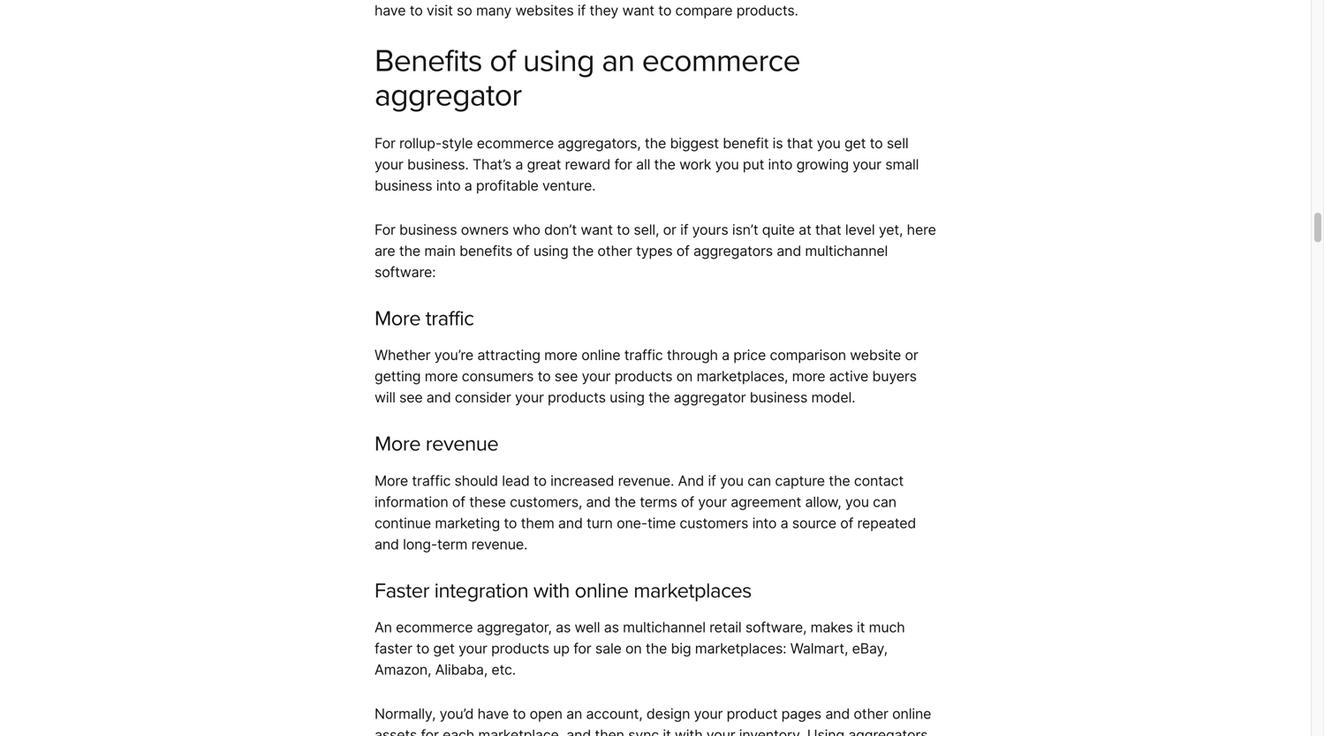 Task type: describe. For each thing, give the bounding box(es) containing it.
your inside an ecommerce aggregator, as well as multichannel retail software, makes it much faster to get your products up for sale on the big marketplaces: walmart, ebay, amazon, alibaba, etc.
[[459, 641, 487, 658]]

product
[[727, 706, 778, 723]]

you down contact
[[845, 494, 869, 511]]

model.
[[811, 389, 855, 406]]

an
[[375, 619, 392, 637]]

a inside whether you're attracting more online traffic through a price comparison website or getting more consumers to see your products on marketplaces, more active buyers will see and consider your products using the aggregator business model.
[[722, 347, 730, 364]]

contact
[[854, 473, 904, 490]]

to inside for rollup-style ecommerce aggregators, the biggest benefit is that you get to sell your business. that's a great reward for all the work you put into growing your small business into a profitable venture.
[[870, 135, 883, 152]]

business.
[[407, 156, 469, 173]]

allow,
[[805, 494, 841, 511]]

ebay,
[[852, 641, 888, 658]]

business inside whether you're attracting more online traffic through a price comparison website or getting more consumers to see your products on marketplaces, more active buyers will see and consider your products using the aggregator business model.
[[750, 389, 807, 406]]

sync
[[628, 727, 659, 737]]

big
[[671, 641, 691, 658]]

terms
[[640, 494, 677, 511]]

active
[[829, 368, 868, 385]]

benefits
[[459, 242, 513, 260]]

on inside an ecommerce aggregator, as well as multichannel retail software, makes it much faster to get your products up for sale on the big marketplaces: walmart, ebay, amazon, alibaba, etc.
[[625, 641, 642, 658]]

and left then
[[566, 727, 591, 737]]

faster
[[375, 641, 412, 658]]

at
[[799, 221, 811, 238]]

to inside for business owners who don't want to sell, or if yours isn't quite at that level yet, here are the main benefits of using the other types of aggregators and multichannel software:
[[617, 221, 630, 238]]

online inside the normally, you'd have to open an account, design your product pages and other online assets for each marketplace, and then sync it with your inventory. using aggregator
[[892, 706, 931, 723]]

1 horizontal spatial revenue.
[[618, 473, 674, 490]]

revenue
[[426, 432, 498, 457]]

aggregator inside whether you're attracting more online traffic through a price comparison website or getting more consumers to see your products on marketplaces, more active buyers will see and consider your products using the aggregator business model.
[[674, 389, 746, 406]]

1 horizontal spatial see
[[555, 368, 578, 385]]

walmart,
[[790, 641, 848, 658]]

reward
[[565, 156, 610, 173]]

venture.
[[542, 177, 596, 194]]

an ecommerce aggregator, as well as multichannel retail software, makes it much faster to get your products up for sale on the big marketplaces: walmart, ebay, amazon, alibaba, etc.
[[375, 619, 905, 679]]

a down business.
[[464, 177, 472, 194]]

inventory.
[[739, 727, 803, 737]]

for for for rollup-style ecommerce aggregators, the biggest benefit is that you get to sell your business. that's a great reward for all the work you put into growing your small business into a profitable venture.
[[375, 135, 395, 152]]

multichannel inside for business owners who don't want to sell, or if yours isn't quite at that level yet, here are the main benefits of using the other types of aggregators and multichannel software:
[[805, 242, 888, 260]]

for rollup-style ecommerce aggregators, the biggest benefit is that you get to sell your business. that's a great reward for all the work you put into growing your small business into a profitable venture.
[[375, 135, 919, 194]]

etc.
[[491, 662, 516, 679]]

lead
[[502, 473, 530, 490]]

normally,
[[375, 706, 436, 723]]

1 as from the left
[[556, 619, 571, 637]]

business inside for rollup-style ecommerce aggregators, the biggest benefit is that you get to sell your business. that's a great reward for all the work you put into growing your small business into a profitable venture.
[[375, 177, 432, 194]]

the inside an ecommerce aggregator, as well as multichannel retail software, makes it much faster to get your products up for sale on the big marketplaces: walmart, ebay, amazon, alibaba, etc.
[[646, 641, 667, 658]]

for inside an ecommerce aggregator, as well as multichannel retail software, makes it much faster to get your products up for sale on the big marketplaces: walmart, ebay, amazon, alibaba, etc.
[[573, 641, 591, 658]]

sell
[[887, 135, 908, 152]]

aggregator inside benefits of using an ecommerce aggregator
[[375, 77, 522, 115]]

yours
[[692, 221, 728, 238]]

types
[[636, 242, 673, 260]]

time
[[647, 515, 676, 532]]

more for more revenue
[[375, 432, 421, 457]]

faster
[[375, 578, 429, 604]]

have
[[478, 706, 509, 723]]

getting
[[375, 368, 421, 385]]

aggregators,
[[558, 135, 641, 152]]

and inside whether you're attracting more online traffic through a price comparison website or getting more consumers to see your products on marketplaces, more active buyers will see and consider your products using the aggregator business model.
[[426, 389, 451, 406]]

1 vertical spatial see
[[399, 389, 423, 406]]

to inside the normally, you'd have to open an account, design your product pages and other online assets for each marketplace, and then sync it with your inventory. using aggregator
[[513, 706, 526, 723]]

and up using
[[825, 706, 850, 723]]

one-
[[617, 515, 647, 532]]

and down continue
[[375, 536, 399, 553]]

other inside the normally, you'd have to open an account, design your product pages and other online assets for each marketplace, and then sync it with your inventory. using aggregator
[[854, 706, 888, 723]]

get inside an ecommerce aggregator, as well as multichannel retail software, makes it much faster to get your products up for sale on the big marketplaces: walmart, ebay, amazon, alibaba, etc.
[[433, 641, 455, 658]]

0 vertical spatial products
[[614, 368, 673, 385]]

to inside an ecommerce aggregator, as well as multichannel retail software, makes it much faster to get your products up for sale on the big marketplaces: walmart, ebay, amazon, alibaba, etc.
[[416, 641, 429, 658]]

retail
[[709, 619, 742, 637]]

great
[[527, 156, 561, 173]]

traffic inside whether you're attracting more online traffic through a price comparison website or getting more consumers to see your products on marketplaces, more active buyers will see and consider your products using the aggregator business model.
[[624, 347, 663, 364]]

and inside for business owners who don't want to sell, or if yours isn't quite at that level yet, here are the main benefits of using the other types of aggregators and multichannel software:
[[777, 242, 801, 260]]

benefits of using an ecommerce aggregator
[[375, 42, 800, 115]]

2 as from the left
[[604, 619, 619, 637]]

of up marketing
[[452, 494, 465, 511]]

and up turn
[[586, 494, 611, 511]]

design
[[646, 706, 690, 723]]

profitable
[[476, 177, 538, 194]]

you'd
[[440, 706, 474, 723]]

of down and
[[681, 494, 694, 511]]

increased
[[550, 473, 614, 490]]

consider
[[455, 389, 511, 406]]

you up growing
[[817, 135, 841, 152]]

open
[[530, 706, 563, 723]]

0 horizontal spatial can
[[747, 473, 771, 490]]

multichannel inside an ecommerce aggregator, as well as multichannel retail software, makes it much faster to get your products up for sale on the big marketplaces: walmart, ebay, amazon, alibaba, etc.
[[623, 619, 706, 637]]

traffic for more traffic
[[426, 306, 474, 332]]

for for for business owners who don't want to sell, or if yours isn't quite at that level yet, here are the main benefits of using the other types of aggregators and multichannel software:
[[375, 221, 395, 238]]

price
[[733, 347, 766, 364]]

marketplaces
[[634, 578, 752, 604]]

that inside for rollup-style ecommerce aggregators, the biggest benefit is that you get to sell your business. that's a great reward for all the work you put into growing your small business into a profitable venture.
[[787, 135, 813, 152]]

1 vertical spatial revenue.
[[471, 536, 528, 553]]

will
[[375, 389, 395, 406]]

0 horizontal spatial more
[[425, 368, 458, 385]]

software,
[[745, 619, 807, 637]]

the up allow,
[[829, 473, 850, 490]]

them
[[521, 515, 554, 532]]

the down want
[[572, 242, 594, 260]]

the up one-
[[614, 494, 636, 511]]

an inside the normally, you'd have to open an account, design your product pages and other online assets for each marketplace, and then sync it with your inventory. using aggregator
[[566, 706, 582, 723]]

aggregators
[[693, 242, 773, 260]]

level
[[845, 221, 875, 238]]

who
[[513, 221, 540, 238]]

the inside whether you're attracting more online traffic through a price comparison website or getting more consumers to see your products on marketplaces, more active buyers will see and consider your products using the aggregator business model.
[[648, 389, 670, 406]]

of right types
[[676, 242, 690, 260]]

software:
[[375, 264, 436, 281]]

work
[[679, 156, 711, 173]]

consumers
[[462, 368, 534, 385]]

isn't
[[732, 221, 758, 238]]

if inside for business owners who don't want to sell, or if yours isn't quite at that level yet, here are the main benefits of using the other types of aggregators and multichannel software:
[[680, 221, 688, 238]]

to up customers,
[[533, 473, 547, 490]]

it inside the normally, you'd have to open an account, design your product pages and other online assets for each marketplace, and then sync it with your inventory. using aggregator
[[663, 727, 671, 737]]

is
[[773, 135, 783, 152]]

term
[[437, 536, 467, 553]]

0 vertical spatial with
[[533, 578, 570, 604]]

quite
[[762, 221, 795, 238]]

benefit
[[723, 135, 769, 152]]

the up all
[[645, 135, 666, 152]]



Task type: locate. For each thing, give the bounding box(es) containing it.
or inside for business owners who don't want to sell, or if yours isn't quite at that level yet, here are the main benefits of using the other types of aggregators and multichannel software:
[[663, 221, 676, 238]]

as up up
[[556, 619, 571, 637]]

products
[[614, 368, 673, 385], [548, 389, 606, 406], [491, 641, 549, 658]]

1 vertical spatial on
[[625, 641, 642, 658]]

capture
[[775, 473, 825, 490]]

can up the repeated
[[873, 494, 896, 511]]

0 horizontal spatial if
[[680, 221, 688, 238]]

long-
[[403, 536, 437, 553]]

0 horizontal spatial revenue.
[[471, 536, 528, 553]]

1 vertical spatial an
[[566, 706, 582, 723]]

2 horizontal spatial for
[[614, 156, 632, 173]]

0 horizontal spatial for
[[421, 727, 439, 737]]

more down will
[[375, 432, 421, 457]]

each
[[443, 727, 474, 737]]

using
[[523, 42, 594, 80], [533, 242, 568, 260], [610, 389, 645, 406]]

1 vertical spatial traffic
[[624, 347, 663, 364]]

for left the rollup-
[[375, 135, 395, 152]]

using inside benefits of using an ecommerce aggregator
[[523, 42, 594, 80]]

with
[[533, 578, 570, 604], [675, 727, 703, 737]]

1 horizontal spatial on
[[676, 368, 693, 385]]

0 vertical spatial an
[[602, 42, 634, 80]]

1 horizontal spatial more
[[544, 347, 578, 364]]

more for more traffic should lead to increased revenue. and if you can capture the contact information of these customers, and the terms of your agreement allow, you can continue marketing to them and turn one-time customers into a source of repeated and long-term revenue.
[[375, 473, 408, 490]]

the
[[645, 135, 666, 152], [654, 156, 676, 173], [399, 242, 421, 260], [572, 242, 594, 260], [648, 389, 670, 406], [829, 473, 850, 490], [614, 494, 636, 511], [646, 641, 667, 658]]

ecommerce inside for rollup-style ecommerce aggregators, the biggest benefit is that you get to sell your business. that's a great reward for all the work you put into growing your small business into a profitable venture.
[[477, 135, 554, 152]]

other inside for business owners who don't want to sell, or if yours isn't quite at that level yet, here are the main benefits of using the other types of aggregators and multichannel software:
[[597, 242, 632, 260]]

of inside benefits of using an ecommerce aggregator
[[490, 42, 515, 80]]

into down business.
[[436, 177, 461, 194]]

with inside the normally, you'd have to open an account, design your product pages and other online assets for each marketplace, and then sync it with your inventory. using aggregator
[[675, 727, 703, 737]]

owners
[[461, 221, 509, 238]]

0 vertical spatial more
[[375, 306, 421, 332]]

you left the put
[[715, 156, 739, 173]]

1 for from the top
[[375, 135, 395, 152]]

online inside whether you're attracting more online traffic through a price comparison website or getting more consumers to see your products on marketplaces, more active buyers will see and consider your products using the aggregator business model.
[[581, 347, 620, 364]]

multichannel down level
[[805, 242, 888, 260]]

and down quite
[[777, 242, 801, 260]]

1 vertical spatial online
[[575, 578, 629, 604]]

more
[[375, 306, 421, 332], [375, 432, 421, 457], [375, 473, 408, 490]]

are
[[375, 242, 395, 260]]

you up the agreement
[[720, 473, 744, 490]]

into inside more traffic should lead to increased revenue. and if you can capture the contact information of these customers, and the terms of your agreement allow, you can continue marketing to them and turn one-time customers into a source of repeated and long-term revenue.
[[752, 515, 777, 532]]

repeated
[[857, 515, 916, 532]]

then
[[595, 727, 624, 737]]

turn
[[587, 515, 613, 532]]

0 vertical spatial see
[[555, 368, 578, 385]]

2 vertical spatial using
[[610, 389, 645, 406]]

it down "design"
[[663, 727, 671, 737]]

0 vertical spatial online
[[581, 347, 620, 364]]

1 vertical spatial it
[[663, 727, 671, 737]]

ecommerce inside benefits of using an ecommerce aggregator
[[642, 42, 800, 80]]

on down through
[[676, 368, 693, 385]]

2 horizontal spatial more
[[792, 368, 825, 385]]

for right up
[[573, 641, 591, 658]]

1 vertical spatial using
[[533, 242, 568, 260]]

growing
[[796, 156, 849, 173]]

amazon,
[[375, 662, 431, 679]]

2 vertical spatial more
[[375, 473, 408, 490]]

1 horizontal spatial aggregator
[[674, 389, 746, 406]]

multichannel up "big"
[[623, 619, 706, 637]]

get up growing
[[844, 135, 866, 152]]

a down the agreement
[[780, 515, 788, 532]]

2 more from the top
[[375, 432, 421, 457]]

2 vertical spatial ecommerce
[[396, 619, 473, 637]]

0 vertical spatial on
[[676, 368, 693, 385]]

ecommerce up the benefit
[[642, 42, 800, 80]]

traffic
[[426, 306, 474, 332], [624, 347, 663, 364], [412, 473, 451, 490]]

of down who
[[516, 242, 530, 260]]

ecommerce up that's
[[477, 135, 554, 152]]

more down comparison on the top of page
[[792, 368, 825, 385]]

that inside for business owners who don't want to sell, or if yours isn't quite at that level yet, here are the main benefits of using the other types of aggregators and multichannel software:
[[815, 221, 841, 238]]

aggregator,
[[477, 619, 552, 637]]

get inside for rollup-style ecommerce aggregators, the biggest benefit is that you get to sell your business. that's a great reward for all the work you put into growing your small business into a profitable venture.
[[844, 135, 866, 152]]

with down "design"
[[675, 727, 703, 737]]

0 horizontal spatial that
[[787, 135, 813, 152]]

1 vertical spatial business
[[399, 221, 457, 238]]

the right all
[[654, 156, 676, 173]]

0 horizontal spatial get
[[433, 641, 455, 658]]

and
[[678, 473, 704, 490]]

using inside whether you're attracting more online traffic through a price comparison website or getting more consumers to see your products on marketplaces, more active buyers will see and consider your products using the aggregator business model.
[[610, 389, 645, 406]]

customers,
[[510, 494, 582, 511]]

more inside more traffic should lead to increased revenue. and if you can capture the contact information of these customers, and the terms of your agreement allow, you can continue marketing to them and turn one-time customers into a source of repeated and long-term revenue.
[[375, 473, 408, 490]]

much
[[869, 619, 905, 637]]

1 vertical spatial ecommerce
[[477, 135, 554, 152]]

an right open
[[566, 706, 582, 723]]

sale
[[595, 641, 622, 658]]

2 vertical spatial business
[[750, 389, 807, 406]]

on inside whether you're attracting more online traffic through a price comparison website or getting more consumers to see your products on marketplaces, more active buyers will see and consider your products using the aggregator business model.
[[676, 368, 693, 385]]

you
[[817, 135, 841, 152], [715, 156, 739, 173], [720, 473, 744, 490], [845, 494, 869, 511]]

traffic inside more traffic should lead to increased revenue. and if you can capture the contact information of these customers, and the terms of your agreement allow, you can continue marketing to them and turn one-time customers into a source of repeated and long-term revenue.
[[412, 473, 451, 490]]

1 horizontal spatial other
[[854, 706, 888, 723]]

1 vertical spatial can
[[873, 494, 896, 511]]

sell,
[[634, 221, 659, 238]]

that right 'at'
[[815, 221, 841, 238]]

that
[[787, 135, 813, 152], [815, 221, 841, 238]]

faster integration with online marketplaces
[[375, 578, 752, 604]]

to down attracting
[[538, 368, 551, 385]]

if inside more traffic should lead to increased revenue. and if you can capture the contact information of these customers, and the terms of your agreement allow, you can continue marketing to them and turn one-time customers into a source of repeated and long-term revenue.
[[708, 473, 716, 490]]

makes
[[811, 619, 853, 637]]

more for more traffic
[[375, 306, 421, 332]]

aggregator up style
[[375, 77, 522, 115]]

biggest
[[670, 135, 719, 152]]

business inside for business owners who don't want to sell, or if yours isn't quite at that level yet, here are the main benefits of using the other types of aggregators and multichannel software:
[[399, 221, 457, 238]]

if right and
[[708, 473, 716, 490]]

1 horizontal spatial if
[[708, 473, 716, 490]]

traffic up information
[[412, 473, 451, 490]]

3 more from the top
[[375, 473, 408, 490]]

2 vertical spatial for
[[421, 727, 439, 737]]

can
[[747, 473, 771, 490], [873, 494, 896, 511]]

1 vertical spatial other
[[854, 706, 888, 723]]

1 vertical spatial that
[[815, 221, 841, 238]]

all
[[636, 156, 650, 173]]

1 vertical spatial for
[[573, 641, 591, 658]]

1 vertical spatial products
[[548, 389, 606, 406]]

1 horizontal spatial multichannel
[[805, 242, 888, 260]]

more traffic
[[375, 306, 474, 332]]

1 vertical spatial multichannel
[[623, 619, 706, 637]]

put
[[743, 156, 764, 173]]

that right is at top
[[787, 135, 813, 152]]

0 vertical spatial or
[[663, 221, 676, 238]]

for inside for rollup-style ecommerce aggregators, the biggest benefit is that you get to sell your business. that's a great reward for all the work you put into growing your small business into a profitable venture.
[[614, 156, 632, 173]]

on
[[676, 368, 693, 385], [625, 641, 642, 658]]

0 vertical spatial if
[[680, 221, 688, 238]]

marketplace,
[[478, 727, 563, 737]]

up
[[553, 641, 570, 658]]

1 vertical spatial with
[[675, 727, 703, 737]]

2 vertical spatial into
[[752, 515, 777, 532]]

0 vertical spatial other
[[597, 242, 632, 260]]

0 vertical spatial aggregator
[[375, 77, 522, 115]]

0 vertical spatial ecommerce
[[642, 42, 800, 80]]

business up main
[[399, 221, 457, 238]]

for inside for rollup-style ecommerce aggregators, the biggest benefit is that you get to sell your business. that's a great reward for all the work you put into growing your small business into a profitable venture.
[[375, 135, 395, 152]]

to up marketplace,
[[513, 706, 526, 723]]

well
[[575, 619, 600, 637]]

if left yours
[[680, 221, 688, 238]]

0 vertical spatial get
[[844, 135, 866, 152]]

products down through
[[614, 368, 673, 385]]

of right the benefits
[[490, 42, 515, 80]]

0 vertical spatial business
[[375, 177, 432, 194]]

ecommerce inside an ecommerce aggregator, as well as multichannel retail software, makes it much faster to get your products up for sale on the big marketplaces: walmart, ebay, amazon, alibaba, etc.
[[396, 619, 473, 637]]

0 vertical spatial using
[[523, 42, 594, 80]]

it inside an ecommerce aggregator, as well as multichannel retail software, makes it much faster to get your products up for sale on the big marketplaces: walmart, ebay, amazon, alibaba, etc.
[[857, 619, 865, 637]]

more down you're
[[425, 368, 458, 385]]

your inside more traffic should lead to increased revenue. and if you can capture the contact information of these customers, and the terms of your agreement allow, you can continue marketing to them and turn one-time customers into a source of repeated and long-term revenue.
[[698, 494, 727, 511]]

a left price
[[722, 347, 730, 364]]

to inside whether you're attracting more online traffic through a price comparison website or getting more consumers to see your products on marketplaces, more active buyers will see and consider your products using the aggregator business model.
[[538, 368, 551, 385]]

style
[[442, 135, 473, 152]]

for left all
[[614, 156, 632, 173]]

0 vertical spatial traffic
[[426, 306, 474, 332]]

agreement
[[731, 494, 801, 511]]

1 vertical spatial into
[[436, 177, 461, 194]]

0 horizontal spatial on
[[625, 641, 642, 658]]

yet,
[[879, 221, 903, 238]]

0 horizontal spatial multichannel
[[623, 619, 706, 637]]

1 horizontal spatial or
[[905, 347, 918, 364]]

1 horizontal spatial as
[[604, 619, 619, 637]]

main
[[424, 242, 456, 260]]

1 horizontal spatial for
[[573, 641, 591, 658]]

1 vertical spatial more
[[375, 432, 421, 457]]

aggregator
[[375, 77, 522, 115], [674, 389, 746, 406]]

0 vertical spatial that
[[787, 135, 813, 152]]

0 vertical spatial revenue.
[[618, 473, 674, 490]]

1 horizontal spatial it
[[857, 619, 865, 637]]

ecommerce up the faster
[[396, 619, 473, 637]]

traffic left through
[[624, 347, 663, 364]]

see right 'consumers'
[[555, 368, 578, 385]]

aggregator down 'marketplaces,'
[[674, 389, 746, 406]]

1 horizontal spatial ecommerce
[[477, 135, 554, 152]]

more right attracting
[[544, 347, 578, 364]]

more up whether
[[375, 306, 421, 332]]

0 horizontal spatial other
[[597, 242, 632, 260]]

to
[[870, 135, 883, 152], [617, 221, 630, 238], [538, 368, 551, 385], [533, 473, 547, 490], [504, 515, 517, 532], [416, 641, 429, 658], [513, 706, 526, 723]]

0 horizontal spatial see
[[399, 389, 423, 406]]

the left "big"
[[646, 641, 667, 658]]

buyers
[[872, 368, 917, 385]]

1 horizontal spatial with
[[675, 727, 703, 737]]

0 vertical spatial into
[[768, 156, 793, 173]]

2 for from the top
[[375, 221, 395, 238]]

whether
[[375, 347, 431, 364]]

into down the agreement
[[752, 515, 777, 532]]

0 vertical spatial for
[[375, 135, 395, 152]]

and left turn
[[558, 515, 583, 532]]

source
[[792, 515, 836, 532]]

can up the agreement
[[747, 473, 771, 490]]

to left the sell,
[[617, 221, 630, 238]]

into down is at top
[[768, 156, 793, 173]]

see
[[555, 368, 578, 385], [399, 389, 423, 406]]

or
[[663, 221, 676, 238], [905, 347, 918, 364]]

business down business.
[[375, 177, 432, 194]]

for inside for business owners who don't want to sell, or if yours isn't quite at that level yet, here are the main benefits of using the other types of aggregators and multichannel software:
[[375, 221, 395, 238]]

1 vertical spatial aggregator
[[674, 389, 746, 406]]

account,
[[586, 706, 643, 723]]

and left consider
[[426, 389, 451, 406]]

the down through
[[648, 389, 670, 406]]

comparison
[[770, 347, 846, 364]]

more traffic should lead to increased revenue. and if you can capture the contact information of these customers, and the terms of your agreement allow, you can continue marketing to them and turn one-time customers into a source of repeated and long-term revenue.
[[375, 473, 916, 553]]

marketplaces:
[[695, 641, 787, 658]]

1 vertical spatial get
[[433, 641, 455, 658]]

1 more from the top
[[375, 306, 421, 332]]

through
[[667, 347, 718, 364]]

it up ebay,
[[857, 619, 865, 637]]

0 horizontal spatial aggregator
[[375, 77, 522, 115]]

continue
[[375, 515, 431, 532]]

1 vertical spatial or
[[905, 347, 918, 364]]

2 horizontal spatial ecommerce
[[642, 42, 800, 80]]

to left 'sell'
[[870, 135, 883, 152]]

other down want
[[597, 242, 632, 260]]

you're
[[434, 347, 473, 364]]

for left each
[[421, 727, 439, 737]]

don't
[[544, 221, 577, 238]]

products inside an ecommerce aggregator, as well as multichannel retail software, makes it much faster to get your products up for sale on the big marketplaces: walmart, ebay, amazon, alibaba, etc.
[[491, 641, 549, 658]]

more up information
[[375, 473, 408, 490]]

0 vertical spatial multichannel
[[805, 242, 888, 260]]

2 vertical spatial products
[[491, 641, 549, 658]]

marketing
[[435, 515, 500, 532]]

other down ebay,
[[854, 706, 888, 723]]

for up the are at the top left of page
[[375, 221, 395, 238]]

or up buyers
[[905, 347, 918, 364]]

here
[[907, 221, 936, 238]]

business down 'marketplaces,'
[[750, 389, 807, 406]]

products down aggregator,
[[491, 641, 549, 658]]

on right "sale"
[[625, 641, 642, 658]]

2 vertical spatial online
[[892, 706, 931, 723]]

0 vertical spatial for
[[614, 156, 632, 173]]

customers
[[680, 515, 748, 532]]

other
[[597, 242, 632, 260], [854, 706, 888, 723]]

to left them on the bottom left
[[504, 515, 517, 532]]

attracting
[[477, 347, 540, 364]]

want
[[581, 221, 613, 238]]

traffic for more traffic should lead to increased revenue. and if you can capture the contact information of these customers, and the terms of your agreement allow, you can continue marketing to them and turn one-time customers into a source of repeated and long-term revenue.
[[412, 473, 451, 490]]

a
[[515, 156, 523, 173], [464, 177, 472, 194], [722, 347, 730, 364], [780, 515, 788, 532]]

1 vertical spatial if
[[708, 473, 716, 490]]

2 vertical spatial traffic
[[412, 473, 451, 490]]

0 horizontal spatial ecommerce
[[396, 619, 473, 637]]

1 vertical spatial for
[[375, 221, 395, 238]]

1 horizontal spatial that
[[815, 221, 841, 238]]

1 horizontal spatial can
[[873, 494, 896, 511]]

the up software:
[[399, 242, 421, 260]]

0 horizontal spatial with
[[533, 578, 570, 604]]

traffic up you're
[[426, 306, 474, 332]]

revenue. down marketing
[[471, 536, 528, 553]]

a up "profitable"
[[515, 156, 523, 173]]

website
[[850, 347, 901, 364]]

to up amazon,
[[416, 641, 429, 658]]

an up aggregators,
[[602, 42, 634, 80]]

information
[[375, 494, 448, 511]]

more
[[544, 347, 578, 364], [425, 368, 458, 385], [792, 368, 825, 385]]

business
[[375, 177, 432, 194], [399, 221, 457, 238], [750, 389, 807, 406]]

into
[[768, 156, 793, 173], [436, 177, 461, 194], [752, 515, 777, 532]]

0 horizontal spatial it
[[663, 727, 671, 737]]

0 vertical spatial it
[[857, 619, 865, 637]]

for business owners who don't want to sell, or if yours isn't quite at that level yet, here are the main benefits of using the other types of aggregators and multichannel software:
[[375, 221, 936, 281]]

products up the increased
[[548, 389, 606, 406]]

get up alibaba, at bottom left
[[433, 641, 455, 658]]

alibaba,
[[435, 662, 488, 679]]

assets
[[375, 727, 417, 737]]

0 horizontal spatial as
[[556, 619, 571, 637]]

or inside whether you're attracting more online traffic through a price comparison website or getting more consumers to see your products on marketplaces, more active buyers will see and consider your products using the aggregator business model.
[[905, 347, 918, 364]]

with up aggregator,
[[533, 578, 570, 604]]

0 vertical spatial can
[[747, 473, 771, 490]]

0 horizontal spatial an
[[566, 706, 582, 723]]

revenue. up terms
[[618, 473, 674, 490]]

of down allow,
[[840, 515, 853, 532]]

rollup-
[[399, 135, 442, 152]]

small
[[885, 156, 919, 173]]

using inside for business owners who don't want to sell, or if yours isn't quite at that level yet, here are the main benefits of using the other types of aggregators and multichannel software:
[[533, 242, 568, 260]]

for inside the normally, you'd have to open an account, design your product pages and other online assets for each marketplace, and then sync it with your inventory. using aggregator
[[421, 727, 439, 737]]

as up "sale"
[[604, 619, 619, 637]]

1 horizontal spatial get
[[844, 135, 866, 152]]

0 horizontal spatial or
[[663, 221, 676, 238]]

it
[[857, 619, 865, 637], [663, 727, 671, 737]]

1 horizontal spatial an
[[602, 42, 634, 80]]

an inside benefits of using an ecommerce aggregator
[[602, 42, 634, 80]]

whether you're attracting more online traffic through a price comparison website or getting more consumers to see your products on marketplaces, more active buyers will see and consider your products using the aggregator business model.
[[375, 347, 918, 406]]

for
[[614, 156, 632, 173], [573, 641, 591, 658], [421, 727, 439, 737]]

a inside more traffic should lead to increased revenue. and if you can capture the contact information of these customers, and the terms of your agreement allow, you can continue marketing to them and turn one-time customers into a source of repeated and long-term revenue.
[[780, 515, 788, 532]]

or right the sell,
[[663, 221, 676, 238]]

see down getting
[[399, 389, 423, 406]]



Task type: vqa. For each thing, say whether or not it's contained in the screenshot.
bottom can
yes



